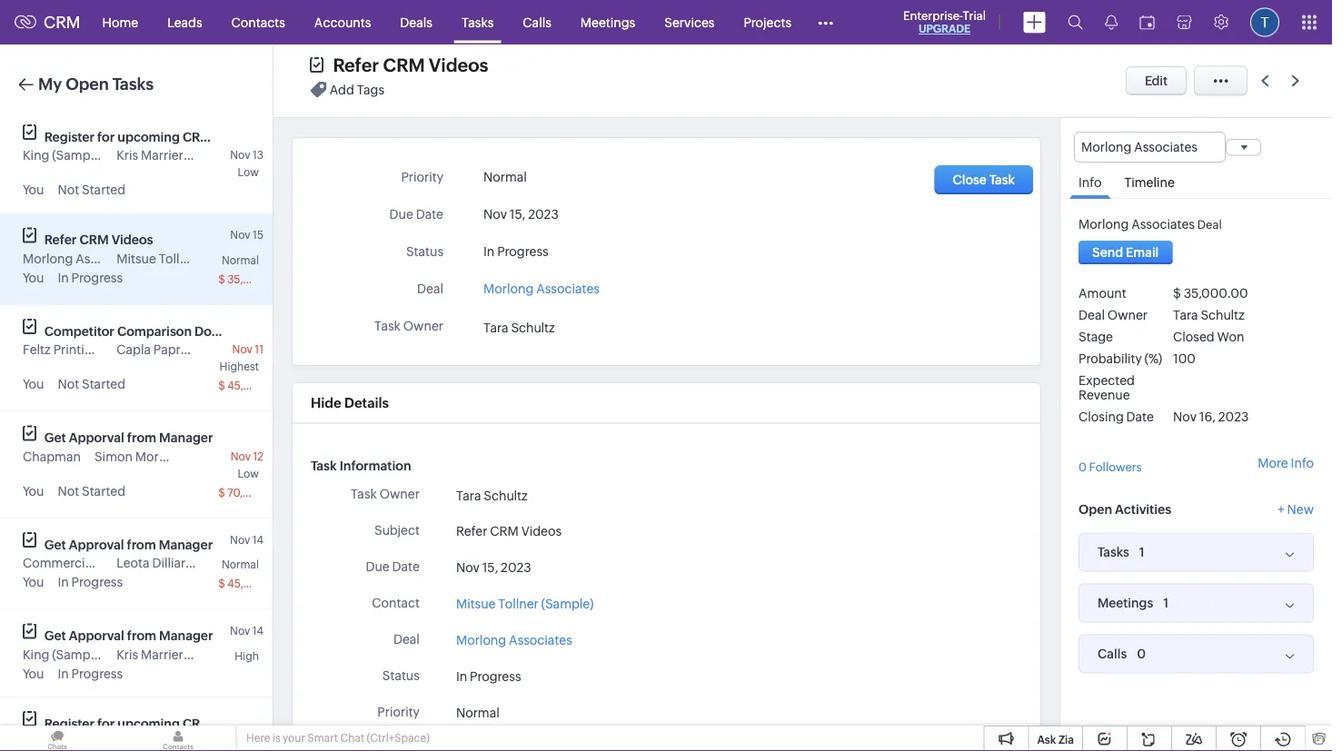 Task type: vqa. For each thing, say whether or not it's contained in the screenshot.


Task type: locate. For each thing, give the bounding box(es) containing it.
2 king (sample) from the top
[[23, 647, 105, 662]]

45,000.00 up high
[[227, 578, 283, 590]]

deal
[[1197, 218, 1222, 232], [417, 282, 443, 296], [1079, 308, 1105, 323], [393, 632, 420, 647]]

videos for add tags
[[429, 55, 488, 76]]

2 45,000.00 from the top
[[227, 578, 283, 590]]

1 upcoming from the top
[[118, 129, 180, 144]]

2 vertical spatial not
[[58, 484, 79, 498]]

2 vertical spatial from
[[127, 629, 156, 643]]

0 vertical spatial info
[[1079, 176, 1102, 190]]

0 vertical spatial $ 45,000.00
[[218, 380, 283, 392]]

due
[[389, 207, 413, 222], [366, 560, 390, 574]]

0 vertical spatial king (sample)
[[23, 148, 105, 163]]

register up 'ruta'
[[44, 716, 95, 731]]

1 register from the top
[[44, 129, 95, 144]]

1 horizontal spatial videos
[[429, 55, 488, 76]]

upcoming
[[118, 129, 180, 144], [118, 716, 180, 731]]

manager
[[159, 431, 213, 445], [159, 537, 213, 552], [159, 629, 213, 643]]

started down feltz printing service
[[82, 377, 125, 392]]

1 vertical spatial priority
[[377, 705, 420, 720]]

comparison
[[117, 324, 192, 338]]

closing date
[[1079, 410, 1154, 425]]

3 not started from the top
[[58, 484, 125, 498]]

not
[[58, 183, 79, 197], [58, 377, 79, 392], [58, 484, 79, 498]]

search element
[[1057, 0, 1094, 45]]

marrier for in progress
[[141, 647, 183, 662]]

more info link
[[1258, 456, 1314, 470]]

0 vertical spatial videos
[[429, 55, 488, 76]]

upcoming inside register for upcoming crm webinars nov 16
[[118, 716, 180, 731]]

1 started from the top
[[82, 183, 125, 197]]

task down task information
[[351, 487, 377, 501]]

1 get from the top
[[44, 431, 66, 445]]

0 vertical spatial open
[[66, 75, 109, 94]]

2 $ 45,000.00 from the top
[[218, 578, 283, 590]]

revenue
[[1079, 388, 1130, 403]]

videos
[[429, 55, 488, 76], [111, 233, 153, 247], [521, 524, 562, 538]]

apporval for get apporval from manager
[[69, 629, 124, 643]]

0 vertical spatial refer
[[333, 55, 379, 76]]

manager up leota dilliard (sample)
[[159, 537, 213, 552]]

0 vertical spatial for
[[97, 129, 115, 144]]

45,000.00 for leota dilliard (sample)
[[227, 578, 283, 590]]

nov 14 up high
[[230, 625, 264, 637]]

1 horizontal spatial tollner
[[498, 596, 539, 611]]

1 horizontal spatial meetings
[[1098, 596, 1153, 611]]

mitsue tollner (sample)
[[116, 251, 254, 266], [456, 596, 594, 611]]

1 for meetings
[[1163, 596, 1169, 611]]

2 started from the top
[[82, 377, 125, 392]]

1 vertical spatial webinars
[[215, 716, 272, 731]]

started down 'register for upcoming crm webinars nov 13'
[[82, 183, 125, 197]]

45,000.00 down highest
[[227, 380, 283, 392]]

1 marrier from the top
[[141, 148, 183, 163]]

0 vertical spatial mitsue
[[116, 251, 156, 266]]

0 vertical spatial low
[[238, 166, 259, 179]]

1 vertical spatial low
[[238, 468, 259, 480]]

1 vertical spatial $ 45,000.00
[[218, 578, 283, 590]]

1 14 from the top
[[252, 534, 264, 546]]

tara
[[1173, 308, 1198, 323], [483, 320, 508, 335], [456, 488, 481, 503]]

in for mitsue tollner (sample)
[[58, 270, 69, 285]]

not started down feltz printing service
[[58, 377, 125, 392]]

webinars inside 'register for upcoming crm webinars nov 13'
[[215, 129, 272, 144]]

from inside get apporval from manager nov 12
[[127, 431, 156, 445]]

apporval down press
[[69, 629, 124, 643]]

2023
[[528, 207, 559, 222], [1218, 410, 1249, 425], [501, 560, 531, 575]]

kris marrier (sample) down get apporval from manager
[[116, 647, 238, 662]]

register for register for upcoming crm webinars nov 16
[[44, 716, 95, 731]]

$ for leota dilliard (sample)
[[218, 578, 225, 590]]

$ 35,000.00
[[218, 273, 283, 285], [1173, 286, 1248, 301]]

1 vertical spatial status
[[382, 669, 420, 683]]

nov inside get apporval from manager nov 12
[[231, 450, 251, 463]]

2 from from the top
[[127, 537, 156, 552]]

1 kris marrier (sample) from the top
[[116, 148, 238, 163]]

mitsue up comparison
[[116, 251, 156, 266]]

started down the simon
[[82, 484, 125, 498]]

1 you from the top
[[23, 183, 44, 197]]

not started for (sample)
[[58, 183, 125, 197]]

2 14 from the top
[[252, 625, 264, 637]]

15
[[253, 229, 264, 241]]

1 horizontal spatial $ 35,000.00
[[1173, 286, 1248, 301]]

from down "leota"
[[127, 629, 156, 643]]

register down the "my"
[[44, 129, 95, 144]]

open right the "my"
[[66, 75, 109, 94]]

14 up high
[[252, 625, 264, 637]]

upcoming up "michael ruta (sample)"
[[118, 716, 180, 731]]

0 vertical spatial nov 15, 2023
[[483, 207, 559, 222]]

1 king (sample) from the top
[[23, 148, 105, 163]]

next record image
[[1291, 75, 1303, 87]]

webinars up here
[[215, 716, 272, 731]]

expected
[[1079, 374, 1135, 388]]

None field
[[1226, 139, 1261, 156]]

0 vertical spatial status
[[406, 244, 443, 259]]

schultz
[[1201, 308, 1245, 323], [511, 320, 555, 335], [484, 488, 528, 503]]

0 vertical spatial not started
[[58, 183, 125, 197]]

king up chats image
[[23, 647, 49, 662]]

calendar image
[[1139, 15, 1155, 30]]

get up commercial at left bottom
[[44, 537, 66, 552]]

my open tasks
[[38, 75, 154, 94]]

signals element
[[1094, 0, 1129, 45]]

1 vertical spatial 14
[[252, 625, 264, 637]]

kris marrier (sample) left the 13
[[116, 148, 238, 163]]

nov 15, 2023
[[483, 207, 559, 222], [456, 560, 531, 575]]

1 vertical spatial upcoming
[[118, 716, 180, 731]]

35,000.00 up closed won
[[1184, 286, 1248, 301]]

kris down my open tasks
[[116, 148, 138, 163]]

timeline
[[1124, 176, 1175, 190]]

1 vertical spatial apporval
[[69, 629, 124, 643]]

for
[[97, 129, 115, 144], [97, 716, 115, 731]]

$ 45,000.00 for capla paprocki (sample)
[[218, 380, 283, 392]]

tasks down home on the left
[[112, 75, 154, 94]]

1 webinars from the top
[[215, 129, 272, 144]]

from up "leota"
[[127, 537, 156, 552]]

crm link
[[15, 13, 80, 32]]

kris marrier (sample) for in progress
[[116, 647, 238, 662]]

0 vertical spatial kris
[[116, 148, 138, 163]]

$ for capla paprocki (sample)
[[218, 380, 225, 392]]

task owner down information
[[351, 487, 420, 501]]

1 apporval from the top
[[69, 431, 124, 445]]

morlong inside field
[[1081, 140, 1132, 154]]

webinars
[[215, 129, 272, 144], [215, 716, 272, 731]]

nov 14 for leota dilliard (sample)
[[230, 534, 264, 546]]

0 horizontal spatial videos
[[111, 233, 153, 247]]

2 kris from the top
[[116, 647, 138, 662]]

1 horizontal spatial 0
[[1137, 647, 1146, 662]]

mitsue right contact
[[456, 596, 496, 611]]

leads
[[167, 15, 202, 30]]

from for get approval from manager
[[127, 537, 156, 552]]

1 vertical spatial videos
[[111, 233, 153, 247]]

michael ruta (sample)
[[23, 735, 154, 750]]

get inside get apporval from manager nov 12
[[44, 431, 66, 445]]

from for get apporval from manager nov 12
[[127, 431, 156, 445]]

0 vertical spatial webinars
[[215, 129, 272, 144]]

nov 14 for kris marrier (sample)
[[230, 625, 264, 637]]

1 not from the top
[[58, 183, 79, 197]]

subject
[[374, 523, 420, 538]]

date
[[416, 207, 443, 222], [1126, 410, 1154, 425], [392, 560, 420, 574]]

upgrade
[[919, 23, 971, 35]]

register inside register for upcoming crm webinars nov 16
[[44, 716, 95, 731]]

$ 35,000.00 down nov 15
[[218, 273, 283, 285]]

manager inside get apporval from manager nov 12
[[159, 431, 213, 445]]

king (sample) down the "my"
[[23, 148, 105, 163]]

$ left 70,000.00
[[218, 487, 225, 499]]

highest
[[220, 361, 259, 373]]

tara schultz
[[1173, 308, 1245, 323], [483, 320, 555, 335], [456, 488, 528, 503]]

get up chapman
[[44, 431, 66, 445]]

1 vertical spatial kris
[[116, 647, 138, 662]]

tollner
[[159, 251, 199, 266], [498, 596, 539, 611]]

not started down the simon
[[58, 484, 125, 498]]

calls
[[523, 15, 551, 30], [1098, 647, 1127, 662]]

2 webinars from the top
[[215, 716, 272, 731]]

1 horizontal spatial mitsue tollner (sample)
[[456, 596, 594, 611]]

$ 70,000.00
[[218, 487, 282, 499]]

marrier for not started
[[141, 148, 183, 163]]

activities
[[1115, 502, 1171, 517]]

marrier
[[141, 148, 183, 163], [141, 647, 183, 662]]

2 get from the top
[[44, 537, 66, 552]]

0 vertical spatial started
[[82, 183, 125, 197]]

2 kris marrier (sample) from the top
[[116, 647, 238, 662]]

2 marrier from the top
[[141, 647, 183, 662]]

nov 14
[[230, 534, 264, 546], [230, 625, 264, 637]]

get apporval from manager nov 12
[[44, 431, 264, 463]]

edit button
[[1126, 66, 1187, 95]]

1 king from the top
[[23, 148, 49, 163]]

started
[[82, 183, 125, 197], [82, 377, 125, 392], [82, 484, 125, 498]]

1 vertical spatial due
[[366, 560, 390, 574]]

0 horizontal spatial 35,000.00
[[227, 273, 283, 285]]

kris for in progress
[[116, 647, 138, 662]]

capla paprocki (sample)
[[116, 343, 260, 357]]

competitor
[[44, 324, 114, 338]]

$ down leota dilliard (sample)
[[218, 578, 225, 590]]

task owner
[[374, 319, 443, 333], [351, 487, 420, 501]]

expected revenue
[[1079, 374, 1135, 403]]

1 not started from the top
[[58, 183, 125, 197]]

1 vertical spatial 0
[[1137, 647, 1146, 662]]

task information
[[311, 458, 411, 473]]

1 vertical spatial 35,000.00
[[1184, 286, 1248, 301]]

nov 14 down $ 70,000.00
[[230, 534, 264, 546]]

manager for get apporval from manager
[[159, 629, 213, 643]]

1 vertical spatial kris marrier (sample)
[[116, 647, 238, 662]]

due date
[[389, 207, 443, 222], [366, 560, 420, 574]]

mitsue
[[116, 251, 156, 266], [456, 596, 496, 611]]

2 not from the top
[[58, 377, 79, 392]]

info left timeline
[[1079, 176, 1102, 190]]

contacts
[[231, 15, 285, 30]]

tasks down open activities
[[1098, 545, 1129, 560]]

2 low from the top
[[238, 468, 259, 480]]

chat
[[340, 732, 364, 745]]

low down the 13
[[238, 166, 259, 179]]

for up "michael ruta (sample)"
[[97, 716, 115, 731]]

2 for from the top
[[97, 716, 115, 731]]

tasks left calls 'link'
[[462, 15, 494, 30]]

1 nov 14 from the top
[[230, 534, 264, 546]]

0 vertical spatial tollner
[[159, 251, 199, 266]]

low up $ 70,000.00
[[238, 468, 259, 480]]

2 vertical spatial date
[[392, 560, 420, 574]]

task owner up details
[[374, 319, 443, 333]]

0 vertical spatial due
[[389, 207, 413, 222]]

0 vertical spatial from
[[127, 431, 156, 445]]

1 vertical spatial refer
[[44, 233, 77, 247]]

in progress
[[483, 244, 548, 259], [58, 270, 123, 285], [58, 575, 123, 590], [58, 667, 123, 681], [456, 669, 521, 684]]

$ 35,000.00 up closed won
[[1173, 286, 1248, 301]]

approval
[[69, 537, 124, 552]]

deals
[[400, 15, 432, 30]]

2 register from the top
[[44, 716, 95, 731]]

info
[[1079, 176, 1102, 190], [1291, 456, 1314, 470]]

0 vertical spatial manager
[[159, 431, 213, 445]]

0 vertical spatial due date
[[389, 207, 443, 222]]

1 vertical spatial task owner
[[351, 487, 420, 501]]

1 45,000.00 from the top
[[227, 380, 283, 392]]

5 you from the top
[[23, 575, 44, 590]]

1 horizontal spatial tasks
[[462, 15, 494, 30]]

for inside register for upcoming crm webinars nov 16
[[97, 716, 115, 731]]

Other Modules field
[[806, 8, 845, 37]]

1 vertical spatial started
[[82, 377, 125, 392]]

create menu image
[[1023, 11, 1046, 33]]

1 vertical spatial mitsue tollner (sample)
[[456, 596, 594, 611]]

apporval up the simon
[[69, 431, 124, 445]]

2 vertical spatial videos
[[521, 524, 562, 538]]

2 vertical spatial started
[[82, 484, 125, 498]]

upcoming down my open tasks
[[118, 129, 180, 144]]

manager up simon morasca (sample)
[[159, 431, 213, 445]]

0 vertical spatial morlong associates link
[[1079, 217, 1195, 232]]

0 vertical spatial 0
[[1079, 460, 1087, 474]]

1 vertical spatial marrier
[[141, 647, 183, 662]]

leota dilliard (sample)
[[116, 556, 248, 571]]

0 vertical spatial 2023
[[528, 207, 559, 222]]

45,000.00 for capla paprocki (sample)
[[227, 380, 283, 392]]

0 vertical spatial upcoming
[[118, 129, 180, 144]]

2 not started from the top
[[58, 377, 125, 392]]

3 started from the top
[[82, 484, 125, 498]]

$ up "document"
[[218, 273, 225, 285]]

1 from from the top
[[127, 431, 156, 445]]

morlong associates
[[1081, 140, 1198, 154], [23, 251, 139, 266], [483, 282, 600, 296], [456, 633, 572, 647]]

chats image
[[0, 726, 114, 751]]

close task link
[[935, 165, 1033, 194]]

priority
[[401, 170, 443, 184], [377, 705, 420, 720]]

low for simon morasca (sample)
[[238, 468, 259, 480]]

signals image
[[1105, 15, 1118, 30]]

upcoming inside 'register for upcoming crm webinars nov 13'
[[118, 129, 180, 144]]

king for get apporval from manager
[[23, 647, 49, 662]]

1 vertical spatial date
[[1126, 410, 1154, 425]]

1 low from the top
[[238, 166, 259, 179]]

2 upcoming from the top
[[118, 716, 180, 731]]

1 vertical spatial not
[[58, 377, 79, 392]]

for down my open tasks
[[97, 129, 115, 144]]

0 vertical spatial 1
[[1139, 545, 1145, 560]]

0
[[1079, 460, 1087, 474], [1137, 647, 1146, 662]]

0 vertical spatial $ 35,000.00
[[218, 273, 283, 285]]

refer
[[333, 55, 379, 76], [44, 233, 77, 247], [456, 524, 487, 538]]

not started down 'register for upcoming crm webinars nov 13'
[[58, 183, 125, 197]]

3 get from the top
[[44, 629, 66, 643]]

king down the "my"
[[23, 148, 49, 163]]

in for kris marrier (sample)
[[58, 667, 69, 681]]

home link
[[88, 0, 153, 44]]

1 vertical spatial not started
[[58, 377, 125, 392]]

0 horizontal spatial 1
[[1139, 545, 1145, 560]]

$ 45,000.00 down highest
[[218, 380, 283, 392]]

0 vertical spatial not
[[58, 183, 79, 197]]

0 vertical spatial refer crm videos
[[333, 55, 488, 76]]

0 horizontal spatial tara
[[456, 488, 481, 503]]

0 vertical spatial 35,000.00
[[227, 273, 283, 285]]

kris marrier (sample) for not started
[[116, 148, 238, 163]]

3 from from the top
[[127, 629, 156, 643]]

$ down highest
[[218, 380, 225, 392]]

2 king from the top
[[23, 647, 49, 662]]

in progress for kris marrier (sample)
[[58, 667, 123, 681]]

not started for printing
[[58, 377, 125, 392]]

task right close
[[989, 173, 1015, 187]]

2 apporval from the top
[[69, 629, 124, 643]]

king (sample) for in
[[23, 647, 105, 662]]

1 horizontal spatial open
[[1079, 502, 1112, 517]]

0 vertical spatial kris marrier (sample)
[[116, 148, 238, 163]]

1 vertical spatial 1
[[1163, 596, 1169, 611]]

2 nov 14 from the top
[[230, 625, 264, 637]]

apporval inside get apporval from manager nov 12
[[69, 431, 124, 445]]

meetings
[[580, 15, 635, 30], [1098, 596, 1153, 611]]

1 vertical spatial info
[[1291, 456, 1314, 470]]

manager down leota dilliard (sample)
[[159, 629, 213, 643]]

for inside 'register for upcoming crm webinars nov 13'
[[97, 129, 115, 144]]

1 horizontal spatial calls
[[1098, 647, 1127, 662]]

2 vertical spatial manager
[[159, 629, 213, 643]]

0 vertical spatial nov 14
[[230, 534, 264, 546]]

2 horizontal spatial tasks
[[1098, 545, 1129, 560]]

$ 45,000.00 down leota dilliard (sample)
[[218, 578, 283, 590]]

morlong associates deal
[[1079, 217, 1222, 232]]

register inside 'register for upcoming crm webinars nov 13'
[[44, 129, 95, 144]]

open down 0 followers
[[1079, 502, 1112, 517]]

0 horizontal spatial refer
[[44, 233, 77, 247]]

0 vertical spatial get
[[44, 431, 66, 445]]

6 you from the top
[[23, 667, 44, 681]]

from
[[127, 431, 156, 445], [127, 537, 156, 552], [127, 629, 156, 643]]

2 horizontal spatial refer
[[456, 524, 487, 538]]

from up morasca
[[127, 431, 156, 445]]

webinars inside register for upcoming crm webinars nov 16
[[215, 716, 272, 731]]

king (sample) down get apporval from manager
[[23, 647, 105, 662]]

hide details link
[[311, 395, 389, 411]]

0 vertical spatial 45,000.00
[[227, 380, 283, 392]]

None button
[[1079, 241, 1172, 265]]

1 for from the top
[[97, 129, 115, 144]]

1 vertical spatial meetings
[[1098, 596, 1153, 611]]

1 kris from the top
[[116, 148, 138, 163]]

webinars up the 13
[[215, 129, 272, 144]]

0 vertical spatial mitsue tollner (sample)
[[116, 251, 254, 266]]

contacts image
[[121, 726, 235, 751]]

refer crm videos
[[333, 55, 488, 76], [44, 233, 153, 247], [456, 524, 562, 538]]

status
[[406, 244, 443, 259], [382, 669, 420, 683]]

0 followers
[[1079, 460, 1142, 474]]

$ for mitsue tollner (sample)
[[218, 273, 225, 285]]

1 vertical spatial 15,
[[482, 560, 498, 575]]

nov 15
[[230, 229, 264, 241]]

kris marrier (sample)
[[116, 148, 238, 163], [116, 647, 238, 662]]

14 down 70,000.00
[[252, 534, 264, 546]]

webinars for register for upcoming crm webinars nov 16
[[215, 716, 272, 731]]

refer for mitsue
[[44, 233, 77, 247]]

info right more
[[1291, 456, 1314, 470]]

$ 45,000.00 for leota dilliard (sample)
[[218, 578, 283, 590]]

kris down get apporval from manager
[[116, 647, 138, 662]]

1 for tasks
[[1139, 545, 1145, 560]]

1 vertical spatial manager
[[159, 537, 213, 552]]

1 vertical spatial from
[[127, 537, 156, 552]]

35,000.00 down 15
[[227, 273, 283, 285]]

1 $ 45,000.00 from the top
[[218, 380, 283, 392]]

in progress for mitsue tollner (sample)
[[58, 270, 123, 285]]

get down commercial at left bottom
[[44, 629, 66, 643]]

2 vertical spatial 2023
[[501, 560, 531, 575]]

nov
[[230, 149, 250, 161], [483, 207, 507, 222], [230, 229, 250, 241], [232, 343, 252, 356], [1173, 410, 1197, 425], [231, 450, 251, 463], [230, 534, 250, 546], [456, 560, 480, 575], [230, 625, 250, 637], [230, 736, 250, 748]]

details
[[344, 395, 389, 411]]



Task type: describe. For each thing, give the bounding box(es) containing it.
+
[[1278, 502, 1285, 517]]

associates inside morlong associates field
[[1134, 140, 1198, 154]]

add tags
[[330, 82, 384, 97]]

webinars for register for upcoming crm webinars nov 13
[[215, 129, 272, 144]]

1 vertical spatial nov 15, 2023
[[456, 560, 531, 575]]

deals link
[[386, 0, 447, 44]]

feltz printing service
[[23, 343, 147, 357]]

started for (sample)
[[82, 183, 125, 197]]

my
[[38, 75, 62, 94]]

1 vertical spatial mitsue
[[456, 596, 496, 611]]

started for printing
[[82, 377, 125, 392]]

new
[[1287, 502, 1314, 517]]

previous record image
[[1261, 75, 1269, 87]]

accounts link
[[300, 0, 386, 44]]

projects
[[744, 15, 791, 30]]

2 vertical spatial morlong associates link
[[456, 630, 572, 650]]

nov 16, 2023
[[1173, 410, 1249, 425]]

1 horizontal spatial tara
[[483, 320, 508, 335]]

leads link
[[153, 0, 217, 44]]

smart
[[307, 732, 338, 745]]

won
[[1217, 330, 1244, 345]]

task up details
[[374, 319, 401, 333]]

services link
[[650, 0, 729, 44]]

followers
[[1089, 460, 1142, 474]]

calls inside 'link'
[[523, 15, 551, 30]]

$ for simon morasca (sample)
[[218, 487, 225, 499]]

trial
[[963, 9, 986, 22]]

kris for not started
[[116, 148, 138, 163]]

accounts
[[314, 15, 371, 30]]

commercial press
[[23, 556, 129, 571]]

0 horizontal spatial mitsue tollner (sample)
[[116, 251, 254, 266]]

in progress for leota dilliard (sample)
[[58, 575, 123, 590]]

for for register for upcoming crm webinars nov 13
[[97, 129, 115, 144]]

2 you from the top
[[23, 270, 44, 285]]

contacts link
[[217, 0, 300, 44]]

not for printing
[[58, 377, 79, 392]]

more info
[[1258, 456, 1314, 470]]

timeline link
[[1115, 163, 1184, 198]]

chapman
[[23, 449, 81, 464]]

upcoming for register for upcoming crm webinars nov 13
[[118, 129, 180, 144]]

ask
[[1037, 734, 1056, 746]]

enterprise-
[[903, 9, 963, 22]]

0 vertical spatial date
[[416, 207, 443, 222]]

more
[[1258, 456, 1288, 470]]

upcoming for register for upcoming crm webinars nov 16
[[118, 716, 180, 731]]

register for register for upcoming crm webinars nov 13
[[44, 129, 95, 144]]

$ up closed at the top
[[1173, 286, 1181, 301]]

manager for get apporval from manager nov 12
[[159, 431, 213, 445]]

meetings link
[[566, 0, 650, 44]]

leota
[[116, 556, 150, 571]]

for for register for upcoming crm webinars nov 16
[[97, 716, 115, 731]]

info link
[[1070, 163, 1111, 199]]

crm inside register for upcoming crm webinars nov 16
[[183, 716, 212, 731]]

capla
[[116, 343, 151, 357]]

register for upcoming crm webinars nov 16
[[44, 716, 272, 748]]

0 vertical spatial task owner
[[374, 319, 443, 333]]

deal owner
[[1079, 308, 1148, 323]]

apporval for get apporval from manager nov 12
[[69, 431, 124, 445]]

tasks link
[[447, 0, 508, 44]]

here is your smart chat (ctrl+space)
[[246, 732, 430, 745]]

2 vertical spatial refer
[[456, 524, 487, 538]]

0 horizontal spatial tasks
[[112, 75, 154, 94]]

nov inside competitor comparison document nov 11
[[232, 343, 252, 356]]

information
[[340, 458, 411, 473]]

1 horizontal spatial 35,000.00
[[1184, 286, 1248, 301]]

get for get approval from manager
[[44, 537, 66, 552]]

100
[[1173, 352, 1196, 366]]

michael
[[23, 735, 69, 750]]

refer crm videos for add tags
[[333, 55, 488, 76]]

2 vertical spatial tasks
[[1098, 545, 1129, 560]]

close
[[953, 173, 987, 187]]

progress for leota dilliard (sample)
[[71, 575, 123, 590]]

king for register for upcoming crm webinars
[[23, 148, 49, 163]]

11
[[255, 343, 264, 356]]

(%)
[[1145, 352, 1162, 366]]

videos for mitsue tollner (sample)
[[111, 233, 153, 247]]

your
[[283, 732, 305, 745]]

competitor comparison document nov 11
[[44, 324, 264, 356]]

2 horizontal spatial tara
[[1173, 308, 1198, 323]]

projects link
[[729, 0, 806, 44]]

70,000.00
[[227, 487, 282, 499]]

3 not from the top
[[58, 484, 79, 498]]

progress for kris marrier (sample)
[[71, 667, 123, 681]]

profile image
[[1250, 8, 1279, 37]]

4 you from the top
[[23, 484, 44, 498]]

amount
[[1079, 286, 1126, 301]]

refer crm videos for mitsue tollner (sample)
[[44, 233, 153, 247]]

probability (%)
[[1079, 352, 1162, 366]]

edit
[[1145, 74, 1168, 88]]

king (sample) for not
[[23, 148, 105, 163]]

zia
[[1059, 734, 1074, 746]]

here
[[246, 732, 270, 745]]

in for leota dilliard (sample)
[[58, 575, 69, 590]]

task left information
[[311, 458, 337, 473]]

1 vertical spatial due date
[[366, 560, 420, 574]]

press
[[98, 556, 129, 571]]

14 for leota dilliard (sample)
[[252, 534, 264, 546]]

14 for kris marrier (sample)
[[252, 625, 264, 637]]

hide
[[311, 395, 341, 411]]

+ new
[[1278, 502, 1314, 517]]

close task
[[953, 173, 1015, 187]]

0 horizontal spatial info
[[1079, 176, 1102, 190]]

16
[[252, 736, 264, 748]]

0 horizontal spatial mitsue
[[116, 251, 156, 266]]

2 horizontal spatial videos
[[521, 524, 562, 538]]

closing
[[1079, 410, 1124, 425]]

0 vertical spatial 15,
[[510, 207, 526, 222]]

1 horizontal spatial info
[[1291, 456, 1314, 470]]

1 vertical spatial tollner
[[498, 596, 539, 611]]

refer for add
[[333, 55, 379, 76]]

13
[[253, 149, 264, 161]]

closed
[[1173, 330, 1215, 345]]

1 vertical spatial 2023
[[1218, 410, 1249, 425]]

paprocki
[[153, 343, 205, 357]]

create menu element
[[1012, 0, 1057, 44]]

Morlong Associates field
[[1074, 132, 1226, 163]]

0 for 0 followers
[[1079, 460, 1087, 474]]

nov inside 'register for upcoming crm webinars nov 13'
[[230, 149, 250, 161]]

profile element
[[1239, 0, 1290, 44]]

0 horizontal spatial $ 35,000.00
[[218, 273, 283, 285]]

home
[[102, 15, 138, 30]]

3 you from the top
[[23, 377, 44, 392]]

get for get apporval from manager nov 12
[[44, 431, 66, 445]]

services
[[664, 15, 715, 30]]

1 vertical spatial morlong associates link
[[483, 276, 600, 296]]

printing
[[53, 343, 100, 357]]

0 vertical spatial meetings
[[580, 15, 635, 30]]

0 horizontal spatial open
[[66, 75, 109, 94]]

stage
[[1079, 330, 1113, 345]]

(ctrl+space)
[[367, 732, 430, 745]]

contact
[[372, 596, 420, 610]]

get approval from manager
[[44, 537, 213, 552]]

16,
[[1199, 410, 1216, 425]]

get for get apporval from manager
[[44, 629, 66, 643]]

ask zia
[[1037, 734, 1074, 746]]

crm inside 'register for upcoming crm webinars nov 13'
[[183, 129, 212, 144]]

from for get apporval from manager
[[127, 629, 156, 643]]

0 horizontal spatial 15,
[[482, 560, 498, 575]]

document
[[195, 324, 258, 338]]

search image
[[1068, 15, 1083, 30]]

get apporval from manager
[[44, 629, 213, 643]]

tags
[[357, 82, 384, 97]]

progress for mitsue tollner (sample)
[[71, 270, 123, 285]]

open activities
[[1079, 502, 1171, 517]]

12
[[253, 450, 264, 463]]

is
[[273, 732, 280, 745]]

2 vertical spatial refer crm videos
[[456, 524, 562, 538]]

morasca
[[135, 449, 186, 464]]

closed won
[[1173, 330, 1244, 345]]

0 vertical spatial priority
[[401, 170, 443, 184]]

deal inside morlong associates deal
[[1197, 218, 1222, 232]]

not for (sample)
[[58, 183, 79, 197]]

probability
[[1079, 352, 1142, 366]]

0 vertical spatial tasks
[[462, 15, 494, 30]]

dilliard
[[152, 556, 193, 571]]

0 for 0
[[1137, 647, 1146, 662]]

nov inside register for upcoming crm webinars nov 16
[[230, 736, 250, 748]]

manager for get approval from manager
[[159, 537, 213, 552]]

morlong associates inside field
[[1081, 140, 1198, 154]]

low for kris marrier (sample)
[[238, 166, 259, 179]]

simon morasca (sample)
[[94, 449, 241, 464]]

simon
[[94, 449, 133, 464]]



